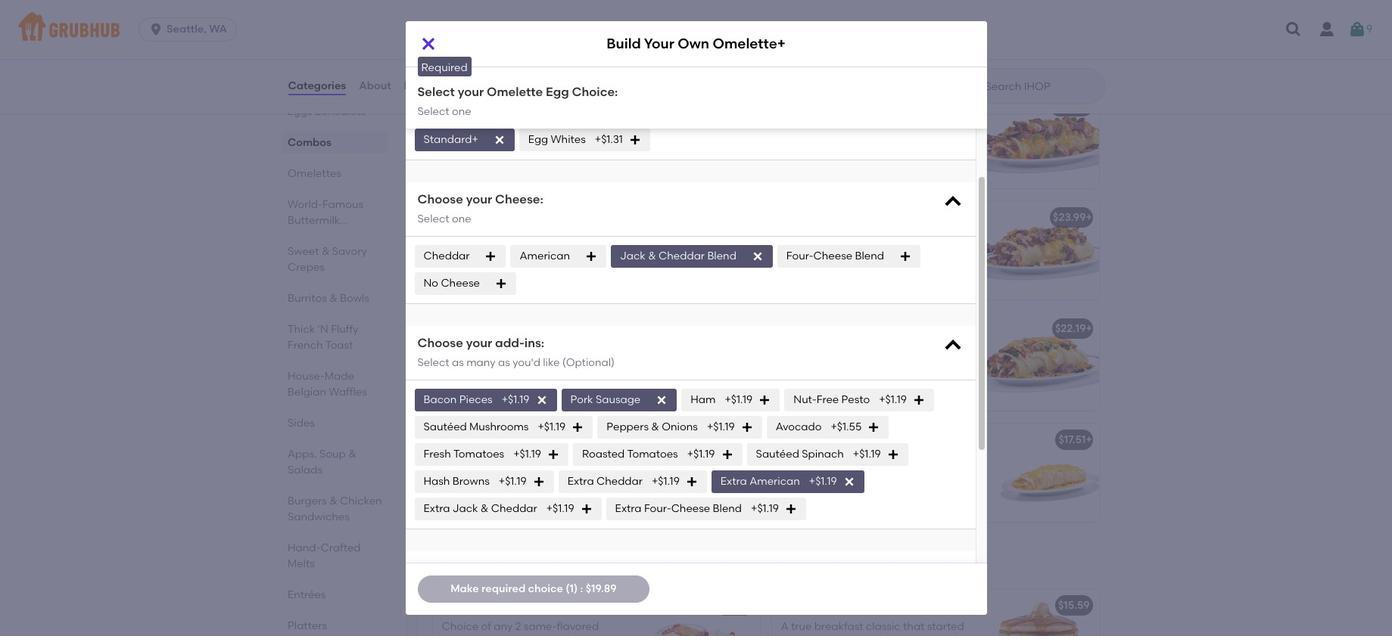 Task type: vqa. For each thing, say whether or not it's contained in the screenshot.
the Famous associated with World-Famous Buttermilk Pancakes
yes



Task type: describe. For each thing, give the bounding box(es) containing it.
any
[[494, 621, 513, 634]]

required inside the only tools required are silverware... and your imagination. start by choosing your favorite cheese and then add your favorite ingredients.
[[854, 455, 897, 468]]

a
[[781, 621, 788, 634]]

chicken fajita omelette
[[442, 211, 568, 224]]

blend for jack & cheddar blend
[[707, 250, 736, 263]]

1 vertical spatial american
[[750, 475, 800, 488]]

bacon temptation omelette image
[[646, 312, 760, 411]]

2 select your omelette egg choice: select one from the top
[[417, 85, 618, 118]]

add
[[869, 501, 890, 514]]

1 choice: from the top
[[572, 76, 618, 90]]

it
[[781, 636, 787, 637]]

+$1.19 for nut-free pesto
[[879, 393, 907, 406]]

fluffy
[[331, 323, 358, 336]]

only
[[803, 455, 824, 468]]

pancakes for world-famous buttermilk pancakes sweet & savory crepes
[[287, 230, 337, 243]]

chicken fajita omelette image
[[646, 201, 760, 299]]

pesto veggie egg white omelette image
[[646, 424, 760, 522]]

cage-free egg white omelette with sautéed mushrooms, roasted cherry tomatoes, nut-free pesto & avocado. served with seasonal fresh fruit.
[[442, 455, 631, 514]]

crafted
[[320, 542, 360, 555]]

sausage
[[596, 393, 641, 406]]

svg image inside 9 button
[[1348, 20, 1366, 39]]

wa
[[209, 23, 227, 36]]

spicy poblano omelette image
[[646, 90, 760, 188]]

bacon pieces
[[424, 393, 493, 406]]

stack)
[[967, 599, 1000, 612]]

pork sausage
[[570, 393, 641, 406]]

1 vertical spatial favorite
[[917, 501, 957, 514]]

1 vertical spatial required
[[481, 583, 526, 596]]

burgers & chicken sandwiches
[[287, 495, 382, 524]]

select inside choose your cheese: select one
[[417, 213, 449, 225]]

eggs
[[287, 105, 312, 118]]

spicy poblano omelette
[[442, 100, 567, 112]]

1 horizontal spatial pesto
[[841, 393, 870, 406]]

world- inside world-famous buttermilk pancakes sweet & savory crepes
[[287, 198, 322, 211]]

2 horizontal spatial with
[[599, 455, 621, 468]]

original
[[781, 599, 823, 612]]

waffles
[[328, 386, 367, 399]]

cheese for four-
[[813, 250, 852, 263]]

Search IHOP search field
[[984, 79, 1100, 94]]

choice
[[442, 621, 479, 634]]

spicy
[[442, 100, 470, 112]]

+$1.19 for bacon pieces
[[502, 393, 530, 406]]

benedicts
[[315, 105, 366, 118]]

0 vertical spatial favorite
[[898, 486, 937, 498]]

served
[[442, 501, 477, 514]]

roasted tomatoes
[[582, 448, 678, 461]]

world-famous buttermilk pancakes sweet & savory crepes
[[287, 198, 367, 274]]

& inside world-famous buttermilk pancakes sweet & savory crepes
[[321, 245, 329, 258]]

soup
[[319, 448, 345, 461]]

seattle, wa
[[167, 23, 227, 36]]

hand-
[[287, 542, 320, 555]]

pancakes,
[[442, 636, 495, 637]]

$19.89
[[586, 583, 617, 596]]

by
[[809, 486, 821, 498]]

:
[[580, 583, 583, 596]]

ingredients.
[[781, 516, 841, 529]]

+$1.19 for hash browns
[[499, 475, 527, 488]]

extra for extra four-cheese blend
[[615, 502, 642, 515]]

0 vertical spatial omelettes
[[430, 54, 512, 73]]

are
[[899, 455, 917, 468]]

-
[[935, 599, 940, 612]]

breakfast
[[814, 621, 863, 634]]

mushrooms
[[469, 421, 529, 434]]

0 vertical spatial jack
[[620, 250, 646, 263]]

egg
[[498, 455, 518, 468]]

world- for world-famous buttermilk pancakes
[[430, 554, 484, 573]]

sautéed for sautéed spinach
[[756, 448, 799, 461]]

choose for choose your cheese:
[[417, 193, 463, 207]]

0 horizontal spatial pesto
[[442, 433, 471, 446]]

burritos
[[287, 292, 326, 305]]

pesto veggie egg white omelette
[[442, 433, 617, 446]]

about
[[359, 79, 391, 92]]

choose your cheese: select one
[[417, 193, 543, 225]]

your inside choose your add-ins: select as many as you'd like (optional)
[[466, 336, 492, 351]]

& inside apps, soup & salads
[[348, 448, 356, 461]]

white
[[535, 433, 565, 446]]

fruit.
[[580, 501, 603, 514]]

tomatoes for roasted tomatoes
[[627, 448, 678, 461]]

$22.19 + for bacon temptation omelette
[[716, 322, 753, 335]]

our
[[862, 636, 879, 637]]

bacon for bacon temptation omelette
[[442, 322, 475, 335]]

categories
[[288, 79, 346, 92]]

like
[[543, 356, 560, 369]]

$23.99 + for spicy poblano omelette
[[1053, 100, 1092, 112]]

+$1.19 for sautéed spinach
[[853, 448, 881, 461]]

fluffy,
[[882, 636, 909, 637]]

cheese:
[[495, 193, 543, 207]]

0 horizontal spatial and
[[820, 501, 841, 514]]

1 vertical spatial four-
[[644, 502, 671, 515]]

burritos & bowls
[[287, 292, 369, 305]]

$23.99 for chicken fajita omelette
[[1053, 211, 1086, 224]]

extra for extra cheddar
[[567, 475, 594, 488]]

one inside choose your cheese: select one
[[452, 213, 471, 225]]

reviews button
[[403, 59, 447, 114]]

1 horizontal spatial 2
[[558, 636, 564, 637]]

choice of any 2 same-flavored pancakes, served with 2 eggs* you
[[442, 621, 629, 637]]

sandwiches
[[287, 511, 349, 524]]

1 vertical spatial free
[[518, 486, 538, 498]]

1 select your omelette egg choice: select one from the top
[[417, 76, 618, 109]]

world-famous pancake combo image
[[646, 589, 760, 637]]

+$1.19 for extra four-cheese blend
[[751, 502, 779, 515]]

0 horizontal spatial omelettes
[[287, 167, 341, 180]]

french
[[287, 339, 323, 352]]

cheese for no
[[441, 277, 480, 290]]

sautéed mushrooms
[[424, 421, 529, 434]]

fresh tomatoes
[[424, 448, 504, 461]]

& inside burgers & chicken sandwiches
[[329, 495, 337, 508]]

veggie
[[473, 433, 509, 446]]

3 select from the top
[[417, 96, 449, 109]]

+$1.19 for fresh tomatoes
[[513, 448, 541, 461]]

buttermilk for world-famous buttermilk pancakes
[[550, 554, 633, 573]]

nut-free pesto
[[794, 393, 870, 406]]

crepes
[[287, 261, 324, 274]]

avocado.
[[582, 486, 631, 498]]

eggs benedicts
[[287, 105, 366, 118]]

nut-
[[497, 486, 518, 498]]

+$1.55
[[831, 421, 862, 434]]

chicken inside button
[[442, 211, 484, 224]]

0 horizontal spatial with
[[480, 501, 501, 514]]

four-cheese blend
[[786, 250, 884, 263]]

pancakes for world-famous buttermilk pancakes
[[637, 554, 716, 573]]

same-
[[524, 621, 557, 634]]

egg whites
[[528, 133, 586, 146]]

burgers
[[287, 495, 327, 508]]

+ for build your own omelette+
[[1086, 433, 1092, 446]]

then
[[843, 501, 867, 514]]

roasted
[[552, 470, 591, 483]]

choice
[[528, 583, 563, 596]]

extra for extra jack & cheddar
[[424, 502, 450, 515]]

+ for spinach & mushroom omelette
[[1086, 322, 1092, 335]]

bacon temptation omelette
[[442, 322, 589, 335]]

1 horizontal spatial omelette+
[[861, 433, 916, 446]]

+$1.19 for extra jack & cheddar
[[546, 502, 574, 515]]

$22.19 + for spinach & mushroom omelette
[[1055, 322, 1092, 335]]

imagination.
[[891, 470, 955, 483]]

+$1.19 for extra cheddar
[[652, 475, 680, 488]]

2 vertical spatial buttermilk
[[825, 599, 879, 612]]

1 horizontal spatial cheese
[[671, 502, 710, 515]]

0 vertical spatial spinach
[[781, 322, 824, 335]]

tomatoes for fresh tomatoes
[[453, 448, 504, 461]]

1 select from the top
[[417, 76, 455, 90]]

combos
[[287, 136, 331, 149]]

pesto
[[540, 486, 569, 498]]



Task type: locate. For each thing, give the bounding box(es) containing it.
+$1.31
[[595, 133, 623, 146]]

0 vertical spatial own
[[678, 35, 709, 53]]

0 horizontal spatial sautéed
[[424, 421, 467, 434]]

your inside choose your cheese: select one
[[466, 193, 492, 207]]

cherry
[[594, 470, 627, 483]]

0 vertical spatial required
[[854, 455, 897, 468]]

with down "same-"
[[534, 636, 556, 637]]

1 horizontal spatial tomatoes
[[627, 448, 678, 461]]

1 vertical spatial $23.99 +
[[1053, 211, 1092, 224]]

2 tomatoes from the left
[[627, 448, 678, 461]]

2 horizontal spatial buttermilk
[[825, 599, 879, 612]]

spinach
[[781, 322, 824, 335], [802, 448, 844, 461]]

0 vertical spatial four-
[[786, 250, 813, 263]]

$15.59
[[1058, 599, 1090, 612]]

own up "tools"
[[835, 433, 859, 446]]

+$1.19 down ham
[[707, 421, 735, 434]]

eggs*
[[567, 636, 596, 637]]

famous for world-famous pancake combo
[[477, 599, 518, 612]]

add-
[[495, 336, 524, 351]]

0 vertical spatial $23.99
[[1053, 100, 1086, 112]]

buttermilk inside world-famous buttermilk pancakes sweet & savory crepes
[[287, 214, 340, 227]]

$22.19 +
[[716, 322, 753, 335], [1055, 322, 1092, 335]]

0 horizontal spatial pancakes
[[287, 230, 337, 243]]

2 horizontal spatial pancakes
[[882, 599, 933, 612]]

whites
[[551, 133, 586, 146]]

1 vertical spatial omelettes
[[287, 167, 341, 180]]

1 horizontal spatial omelettes
[[430, 54, 512, 73]]

0 vertical spatial american
[[520, 250, 570, 263]]

choose up bacon pieces
[[417, 336, 463, 351]]

1 horizontal spatial build
[[781, 433, 807, 446]]

0 horizontal spatial your
[[644, 35, 674, 53]]

one up standard+
[[452, 105, 471, 118]]

one
[[452, 96, 471, 109], [452, 105, 471, 118], [452, 213, 471, 225]]

peppers & onions
[[607, 421, 698, 434]]

+$1.19 right nut-free pesto
[[879, 393, 907, 406]]

0 horizontal spatial cheese
[[441, 277, 480, 290]]

2 as from the left
[[498, 356, 510, 369]]

1 horizontal spatial of
[[849, 636, 860, 637]]

extra american
[[721, 475, 800, 488]]

jack & cheddar blend
[[620, 250, 736, 263]]

famous up any
[[477, 599, 518, 612]]

build your own omelette+ image
[[985, 424, 1099, 522]]

9 button
[[1348, 16, 1373, 43]]

'n
[[317, 323, 328, 336]]

1 vertical spatial build
[[781, 433, 807, 446]]

1 vertical spatial omelette+
[[861, 433, 916, 446]]

choose inside choose your cheese: select one
[[417, 193, 463, 207]]

seattle, wa button
[[139, 17, 243, 42]]

browns
[[452, 475, 490, 488]]

0 horizontal spatial free
[[475, 455, 495, 468]]

of inside the a true breakfast classic that started it all. get five of our fluffy, world
[[849, 636, 860, 637]]

& inside cage-free egg white omelette with sautéed mushrooms, roasted cherry tomatoes, nut-free pesto & avocado. served with seasonal fresh fruit.
[[572, 486, 580, 498]]

0 vertical spatial with
[[599, 455, 621, 468]]

omelette inside button
[[519, 100, 567, 112]]

sides
[[287, 417, 315, 430]]

sweet
[[287, 245, 319, 258]]

pancakes down the extra four-cheese blend
[[637, 554, 716, 573]]

omelettes
[[430, 54, 512, 73], [287, 167, 341, 180]]

tomatoes down peppers & onions at the bottom
[[627, 448, 678, 461]]

pancake
[[521, 599, 567, 612]]

2 down flavored
[[558, 636, 564, 637]]

house-
[[287, 370, 324, 383]]

1 vertical spatial own
[[835, 433, 859, 446]]

1 horizontal spatial american
[[750, 475, 800, 488]]

jack down tomatoes,
[[453, 502, 478, 515]]

1 vertical spatial with
[[480, 501, 501, 514]]

$22.19 for spinach & mushroom omelette
[[1055, 322, 1086, 335]]

+$1.19 down the "only"
[[809, 475, 837, 488]]

five
[[829, 636, 847, 637]]

+$1.19 for sautéed mushrooms
[[538, 421, 566, 434]]

1 horizontal spatial chicken
[[442, 211, 484, 224]]

2 $22.19 + from the left
[[1055, 322, 1092, 335]]

as down the add-
[[498, 356, 510, 369]]

build your own omelette+ down avocado toast "image" on the top
[[606, 35, 786, 53]]

omelettes up the spicy
[[430, 54, 512, 73]]

0 vertical spatial omelette+
[[713, 35, 786, 53]]

sautéed
[[424, 421, 467, 434], [756, 448, 799, 461]]

+ for bacon temptation omelette
[[747, 322, 753, 335]]

make
[[451, 583, 479, 596]]

1 horizontal spatial required
[[854, 455, 897, 468]]

sautéed for sautéed mushrooms
[[424, 421, 467, 434]]

1 horizontal spatial $22.19 +
[[1055, 322, 1092, 335]]

extra jack & cheddar
[[424, 502, 537, 515]]

2 horizontal spatial cheese
[[813, 250, 852, 263]]

1 vertical spatial spinach
[[802, 448, 844, 461]]

2 vertical spatial famous
[[477, 599, 518, 612]]

1 $22.19 + from the left
[[716, 322, 753, 335]]

american down the
[[750, 475, 800, 488]]

extra down omelette
[[567, 475, 594, 488]]

of left any
[[481, 621, 491, 634]]

2 vertical spatial pancakes
[[882, 599, 933, 612]]

extra down $19.79
[[721, 475, 747, 488]]

+$1.19 down extra american
[[751, 502, 779, 515]]

served
[[497, 636, 532, 637]]

0 vertical spatial 2
[[515, 621, 521, 634]]

select
[[417, 76, 455, 90], [417, 85, 455, 99], [417, 96, 449, 109], [417, 105, 449, 118], [417, 213, 449, 225], [417, 356, 449, 369]]

fresh
[[552, 501, 577, 514]]

many
[[466, 356, 496, 369]]

2 $22.19 from the left
[[1055, 322, 1086, 335]]

$23.99 for spicy poblano omelette
[[1053, 100, 1086, 112]]

tomatoes,
[[442, 486, 494, 498]]

build your own omelette+
[[606, 35, 786, 53], [781, 433, 916, 446]]

2 one from the top
[[452, 105, 471, 118]]

0 vertical spatial pesto
[[841, 393, 870, 406]]

0 vertical spatial your
[[644, 35, 674, 53]]

select inside choose your add-ins: select as many as you'd like (optional)
[[417, 356, 449, 369]]

make required choice (1) : $19.89
[[451, 583, 617, 596]]

1 vertical spatial choose
[[417, 336, 463, 351]]

with up cherry
[[599, 455, 621, 468]]

thick
[[287, 323, 315, 336]]

1 as from the left
[[452, 356, 464, 369]]

free
[[475, 455, 495, 468], [518, 486, 538, 498]]

with down nut-
[[480, 501, 501, 514]]

extra down hash
[[424, 502, 450, 515]]

omelette+ up are
[[861, 433, 916, 446]]

sautéed spinach
[[756, 448, 844, 461]]

0 vertical spatial of
[[481, 621, 491, 634]]

1 $22.19 from the left
[[716, 322, 747, 335]]

the
[[781, 455, 800, 468]]

silverware...
[[781, 470, 840, 483]]

of left our
[[849, 636, 860, 637]]

thick 'n fluffy french toast
[[287, 323, 358, 352]]

roasted
[[582, 448, 625, 461]]

main navigation navigation
[[0, 0, 1392, 59]]

0 horizontal spatial four-
[[644, 502, 671, 515]]

famous inside world-famous buttermilk pancakes sweet & savory crepes
[[322, 198, 363, 211]]

$23.99 + for chicken fajita omelette
[[1053, 211, 1092, 224]]

2 vertical spatial with
[[534, 636, 556, 637]]

0 vertical spatial free
[[475, 455, 495, 468]]

spinach up silverware... on the bottom right of the page
[[802, 448, 844, 461]]

1 horizontal spatial pancakes
[[637, 554, 716, 573]]

+$1.19 for extra american
[[809, 475, 837, 488]]

that
[[903, 621, 925, 634]]

with
[[599, 455, 621, 468], [480, 501, 501, 514], [534, 636, 556, 637]]

1 vertical spatial build your own omelette+
[[781, 433, 916, 446]]

1 vertical spatial pancakes
[[637, 554, 716, 573]]

ham
[[691, 393, 716, 406]]

choose down standard+
[[417, 193, 463, 207]]

2 vertical spatial cheese
[[671, 502, 710, 515]]

spinach & mushroom omelette image
[[985, 312, 1099, 411]]

salads
[[287, 464, 322, 477]]

pesto
[[841, 393, 870, 406], [442, 433, 471, 446]]

required
[[421, 61, 468, 74]]

1 horizontal spatial with
[[534, 636, 556, 637]]

1 horizontal spatial buttermilk
[[550, 554, 633, 573]]

jack left chicken fajita omelette image
[[620, 250, 646, 263]]

own down avocado toast "image" on the top
[[678, 35, 709, 53]]

mushrooms,
[[486, 470, 549, 483]]

spicy poblano omelette button
[[433, 90, 760, 188]]

spinach & mushroom omelette
[[781, 322, 943, 335]]

as left the many
[[452, 356, 464, 369]]

world- down make
[[442, 599, 477, 612]]

omelettes down the combos at left
[[287, 167, 341, 180]]

1 horizontal spatial as
[[498, 356, 510, 369]]

choose for choose your add-ins:
[[417, 336, 463, 351]]

1 horizontal spatial sautéed
[[756, 448, 799, 461]]

+$1.19 up the extra four-cheese blend
[[652, 475, 680, 488]]

of inside choice of any 2 same-flavored pancakes, served with 2 eggs* you
[[481, 621, 491, 634]]

0 horizontal spatial own
[[678, 35, 709, 53]]

cheese
[[781, 501, 818, 514]]

buttermilk for world-famous buttermilk pancakes sweet & savory crepes
[[287, 214, 340, 227]]

required left are
[[854, 455, 897, 468]]

$22.19 for bacon temptation omelette
[[716, 322, 747, 335]]

extra four-cheese blend
[[615, 502, 742, 515]]

extra cheddar
[[567, 475, 643, 488]]

1 horizontal spatial and
[[843, 470, 863, 483]]

world-
[[287, 198, 322, 211], [430, 554, 484, 573], [442, 599, 477, 612]]

of
[[481, 621, 491, 634], [849, 636, 860, 637]]

famous for world-famous buttermilk pancakes
[[484, 554, 546, 573]]

1 $23.99 + from the top
[[1053, 100, 1092, 112]]

0 vertical spatial sautéed
[[424, 421, 467, 434]]

4 select from the top
[[417, 105, 449, 118]]

world- up sweet on the top left
[[287, 198, 322, 211]]

melts
[[287, 558, 314, 571]]

0 vertical spatial cheese
[[813, 250, 852, 263]]

sautéed up fresh
[[424, 421, 467, 434]]

+$1.19 for peppers & onions
[[707, 421, 735, 434]]

+$1.19 down the onions at the bottom of the page
[[687, 448, 715, 461]]

0 horizontal spatial chicken
[[340, 495, 382, 508]]

1 vertical spatial buttermilk
[[550, 554, 633, 573]]

omelette+
[[713, 35, 786, 53], [861, 433, 916, 446]]

2 vertical spatial world-
[[442, 599, 477, 612]]

2 choice: from the top
[[572, 85, 618, 99]]

1 horizontal spatial four-
[[786, 250, 813, 263]]

free down veggie
[[475, 455, 495, 468]]

and down by at the right of page
[[820, 501, 841, 514]]

+$1.19 up white
[[538, 421, 566, 434]]

1 vertical spatial jack
[[453, 502, 478, 515]]

avocado toast image
[[646, 0, 760, 23]]

pancakes up sweet on the top left
[[287, 230, 337, 243]]

0 horizontal spatial tomatoes
[[453, 448, 504, 461]]

extra for extra american
[[721, 475, 747, 488]]

+$1.19 for ham
[[725, 393, 753, 406]]

1 horizontal spatial your
[[809, 433, 832, 446]]

bacon up the many
[[442, 322, 475, 335]]

blend for extra four-cheese blend
[[713, 502, 742, 515]]

1 vertical spatial famous
[[484, 554, 546, 573]]

0 horizontal spatial omelette+
[[713, 35, 786, 53]]

buttermilk up sweet on the top left
[[287, 214, 340, 227]]

0 vertical spatial bacon
[[442, 322, 475, 335]]

svg image inside seattle, wa button
[[148, 22, 164, 37]]

1 vertical spatial of
[[849, 636, 860, 637]]

choose inside choose your add-ins: select as many as you'd like (optional)
[[417, 336, 463, 351]]

original buttermilk pancakes - (full stack) image
[[985, 589, 1099, 637]]

2 $23.99 + from the top
[[1053, 211, 1092, 224]]

0 vertical spatial buttermilk
[[287, 214, 340, 227]]

with inside choice of any 2 same-flavored pancakes, served with 2 eggs* you
[[534, 636, 556, 637]]

pesto up fresh tomatoes
[[442, 433, 471, 446]]

+$1.19 for roasted tomatoes
[[687, 448, 715, 461]]

bacon for bacon pieces
[[424, 393, 457, 406]]

apps,
[[287, 448, 317, 461]]

avocado
[[776, 421, 822, 434]]

hash
[[424, 475, 450, 488]]

required up the world-famous pancake combo on the left of the page
[[481, 583, 526, 596]]

all.
[[790, 636, 805, 637]]

+$1.19 down pesto
[[546, 502, 574, 515]]

extra down avocado.
[[615, 502, 642, 515]]

$23.99
[[1053, 100, 1086, 112], [1053, 211, 1086, 224]]

+$1.19 right ham
[[725, 393, 753, 406]]

famous up the savory
[[322, 198, 363, 211]]

pancakes inside world-famous buttermilk pancakes sweet & savory crepes
[[287, 230, 337, 243]]

svg image
[[490, 14, 502, 26], [551, 14, 563, 26], [1285, 20, 1303, 39], [1348, 20, 1366, 39], [942, 192, 963, 213], [485, 251, 497, 263], [585, 251, 597, 263], [752, 251, 764, 263], [899, 251, 911, 263], [536, 394, 548, 406], [656, 394, 668, 406], [759, 394, 771, 406], [572, 422, 584, 434], [741, 422, 753, 434], [533, 476, 545, 488], [686, 476, 698, 488], [580, 503, 592, 515], [785, 503, 797, 515]]

bacon left pieces on the left bottom
[[424, 393, 457, 406]]

2 $23.99 from the top
[[1053, 211, 1086, 224]]

1 choose from the top
[[417, 193, 463, 207]]

quantity
[[417, 15, 470, 29]]

1 vertical spatial your
[[809, 433, 832, 446]]

build your own omelette+ up "tools"
[[781, 433, 916, 446]]

about button
[[358, 59, 392, 114]]

1 vertical spatial cheese
[[441, 277, 480, 290]]

+$1.19 down pesto veggie egg white omelette
[[513, 448, 541, 461]]

0 vertical spatial choose
[[417, 193, 463, 207]]

classic
[[866, 621, 901, 634]]

1 tomatoes from the left
[[453, 448, 504, 461]]

0 vertical spatial world-
[[287, 198, 322, 211]]

pesto right free
[[841, 393, 870, 406]]

0 horizontal spatial $22.19 +
[[716, 322, 753, 335]]

a true breakfast classic that started it all. get five of our fluffy, world
[[781, 621, 968, 637]]

world- for world-famous pancake combo
[[442, 599, 477, 612]]

+
[[1086, 100, 1092, 112], [1086, 211, 1092, 224], [747, 322, 753, 335], [1086, 322, 1092, 335], [1086, 433, 1092, 446]]

0 vertical spatial build your own omelette+
[[606, 35, 786, 53]]

1 vertical spatial world-
[[430, 554, 484, 573]]

1 horizontal spatial own
[[835, 433, 859, 446]]

pancakes up 'that'
[[882, 599, 933, 612]]

1 $23.99 from the top
[[1053, 100, 1086, 112]]

chicken inside burgers & chicken sandwiches
[[340, 495, 382, 508]]

5 select from the top
[[417, 213, 449, 225]]

your down avocado toast "image" on the top
[[644, 35, 674, 53]]

+$1.19 down egg
[[499, 475, 527, 488]]

savory
[[332, 245, 367, 258]]

favorite
[[898, 486, 937, 498], [917, 501, 957, 514]]

1 vertical spatial chicken
[[340, 495, 382, 508]]

bowls
[[340, 292, 369, 305]]

pancakes
[[287, 230, 337, 243], [637, 554, 716, 573], [882, 599, 933, 612]]

0 horizontal spatial jack
[[453, 502, 478, 515]]

buttermilk
[[287, 214, 340, 227], [550, 554, 633, 573], [825, 599, 879, 612]]

sautéed
[[442, 470, 484, 483]]

white
[[520, 455, 548, 468]]

chicken up sandwiches
[[340, 495, 382, 508]]

one left fajita
[[452, 213, 471, 225]]

american
[[520, 250, 570, 263], [750, 475, 800, 488]]

(1)
[[566, 583, 578, 596]]

mushroom
[[837, 322, 891, 335]]

+$1.19 up mushrooms
[[502, 393, 530, 406]]

0 vertical spatial pancakes
[[287, 230, 337, 243]]

buttermilk up $19.89
[[550, 554, 633, 573]]

world-famous pancake combo
[[442, 599, 608, 612]]

(full
[[942, 599, 964, 612]]

1 vertical spatial and
[[820, 501, 841, 514]]

sautéed up extra american
[[756, 448, 799, 461]]

1 horizontal spatial $22.19
[[1055, 322, 1086, 335]]

0 vertical spatial and
[[843, 470, 863, 483]]

2 up served
[[515, 621, 521, 634]]

1 vertical spatial $23.99
[[1053, 211, 1086, 224]]

entrées
[[287, 589, 325, 602]]

omelette inside button
[[519, 211, 568, 224]]

0 vertical spatial famous
[[322, 198, 363, 211]]

0 vertical spatial $23.99 +
[[1053, 100, 1092, 112]]

0 vertical spatial chicken
[[442, 211, 484, 224]]

+$1.19 right "tools"
[[853, 448, 881, 461]]

your up the "only"
[[809, 433, 832, 446]]

big steak omelette image
[[985, 90, 1099, 188]]

1 one from the top
[[452, 96, 471, 109]]

svg image
[[148, 22, 164, 37], [419, 35, 437, 53], [493, 134, 506, 146], [629, 134, 641, 146], [495, 278, 507, 290], [942, 335, 963, 357], [913, 394, 925, 406], [868, 422, 880, 434], [547, 449, 559, 461], [721, 449, 733, 461], [887, 449, 899, 461], [843, 476, 855, 488], [942, 561, 963, 582]]

and up choosing
[[843, 470, 863, 483]]

standard+
[[424, 133, 478, 146]]

poblano
[[473, 100, 516, 112]]

american down chicken fajita omelette
[[520, 250, 570, 263]]

famous up make required choice (1) : $19.89
[[484, 554, 546, 573]]

spinach left mushroom
[[781, 322, 824, 335]]

nut-
[[794, 393, 817, 406]]

0 vertical spatial build
[[606, 35, 641, 53]]

2 select from the top
[[417, 85, 455, 99]]

tomatoes down veggie
[[453, 448, 504, 461]]

free up seasonal on the left of the page
[[518, 486, 538, 498]]

one left poblano
[[452, 96, 471, 109]]

apps, soup & salads
[[287, 448, 356, 477]]

1 vertical spatial pesto
[[442, 433, 471, 446]]

3 one from the top
[[452, 213, 471, 225]]

0 horizontal spatial of
[[481, 621, 491, 634]]

world- up make
[[430, 554, 484, 573]]

colorado omelette image
[[985, 201, 1099, 299]]

0 horizontal spatial 2
[[515, 621, 521, 634]]

6 select from the top
[[417, 356, 449, 369]]

reviews
[[404, 79, 446, 92]]

buttermilk up breakfast
[[825, 599, 879, 612]]

2
[[515, 621, 521, 634], [558, 636, 564, 637]]

0 horizontal spatial build
[[606, 35, 641, 53]]

0 horizontal spatial as
[[452, 356, 464, 369]]

omelette+ down avocado toast "image" on the top
[[713, 35, 786, 53]]

2 choose from the top
[[417, 336, 463, 351]]

chicken left fajita
[[442, 211, 484, 224]]



